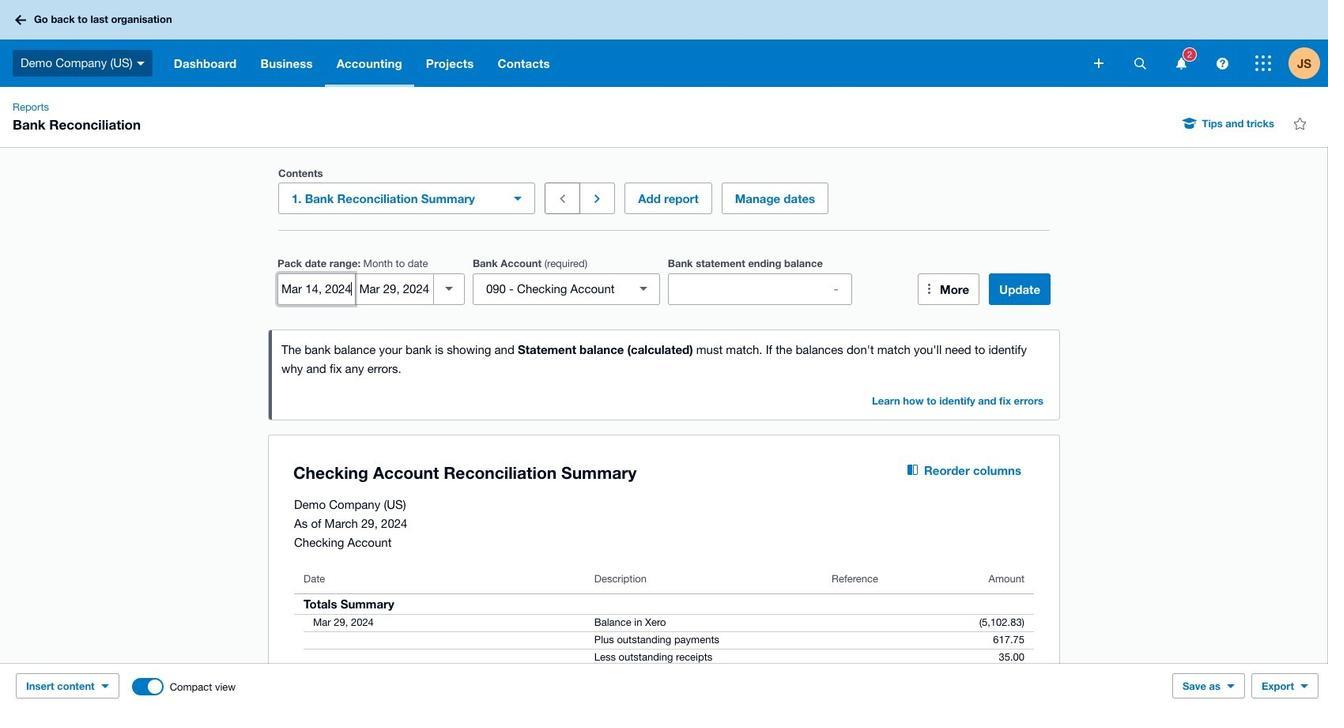 Task type: vqa. For each thing, say whether or not it's contained in the screenshot.
the top Filter
no



Task type: describe. For each thing, give the bounding box(es) containing it.
Bank statement ending balance number field
[[669, 274, 851, 304]]

090 - Checking Account text field
[[473, 274, 631, 304]]



Task type: locate. For each thing, give the bounding box(es) containing it.
banner
[[0, 0, 1328, 87]]

1 horizontal spatial svg image
[[1255, 55, 1271, 71]]

list of convenience dates image
[[433, 273, 465, 305]]

svg image
[[1134, 57, 1146, 69], [1176, 57, 1186, 69], [1216, 57, 1228, 69], [1094, 59, 1104, 68], [137, 61, 144, 65]]

status
[[269, 330, 1059, 419]]

add to favourites image
[[1284, 108, 1316, 139]]

report output element
[[294, 565, 1034, 708]]

0 vertical spatial svg image
[[15, 15, 26, 25]]

Report title field
[[289, 455, 870, 491]]

Select end date field
[[356, 274, 433, 304]]

None field
[[473, 273, 660, 305]]

0 horizontal spatial svg image
[[15, 15, 26, 25]]

svg image
[[15, 15, 26, 25], [1255, 55, 1271, 71]]

1 vertical spatial svg image
[[1255, 55, 1271, 71]]

Select start date field
[[278, 274, 355, 304]]



